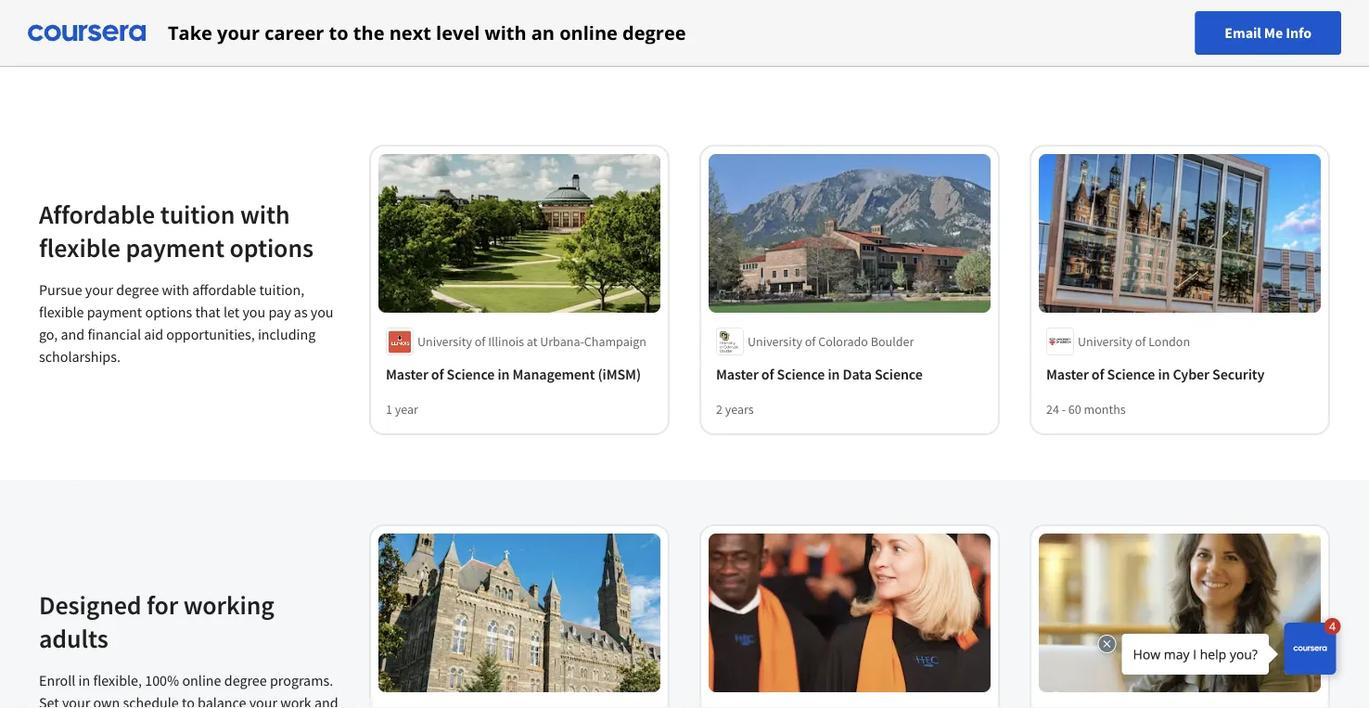 Task type: vqa. For each thing, say whether or not it's contained in the screenshot.


Task type: describe. For each thing, give the bounding box(es) containing it.
and
[[61, 325, 85, 344]]

urbana-
[[540, 333, 584, 350]]

opportunities,
[[166, 325, 255, 344]]

master of science in data science link
[[716, 363, 984, 385]]

scholarships.
[[39, 348, 121, 366]]

to inside enroll in flexible, 100% online degree programs. set your own schedule to balance your work an
[[182, 694, 195, 708]]

1 you from the left
[[243, 303, 266, 322]]

affordable
[[192, 281, 256, 299]]

science for master of science in management (imsm)
[[447, 365, 495, 383]]

-
[[1062, 401, 1066, 418]]

illinois
[[488, 333, 524, 350]]

in for management
[[498, 365, 510, 383]]

an
[[532, 20, 555, 45]]

email me info button
[[1196, 11, 1342, 55]]

designed for working adults
[[39, 588, 274, 654]]

including
[[258, 325, 316, 344]]

as
[[294, 303, 308, 322]]

master for master of science in cyber security
[[1047, 365, 1089, 383]]

management
[[513, 365, 595, 383]]

degree inside enroll in flexible, 100% online degree programs. set your own schedule to balance your work an
[[224, 671, 267, 690]]

0 vertical spatial online
[[560, 20, 618, 45]]

pursue your degree with affordable tuition, flexible payment options that let you pay as you go, and financial aid opportunities, including scholarships.
[[39, 281, 334, 366]]

security
[[1213, 365, 1265, 383]]

2 years
[[716, 401, 754, 418]]

university for master of science in data science
[[748, 333, 803, 350]]

colorado
[[819, 333, 868, 350]]

university for master of science in management (imsm)
[[418, 333, 472, 350]]

master of science in management (imsm) link
[[386, 363, 653, 385]]

university of london
[[1078, 333, 1191, 350]]

tuition
[[160, 198, 235, 230]]

set
[[39, 694, 59, 708]]

university of illinois at urbana-champaign
[[418, 333, 647, 350]]

take
[[168, 20, 212, 45]]

adults
[[39, 622, 108, 654]]

with inside 'affordable tuition with flexible payment options'
[[240, 198, 290, 230]]

master of science in data science
[[716, 365, 923, 383]]

next
[[389, 20, 431, 45]]

in for data
[[828, 365, 840, 383]]

flexible inside 'affordable tuition with flexible payment options'
[[39, 231, 121, 264]]

options inside pursue your degree with affordable tuition, flexible payment options that let you pay as you go, and financial aid opportunities, including scholarships.
[[145, 303, 192, 322]]

let
[[224, 303, 240, 322]]

2 horizontal spatial with
[[485, 20, 527, 45]]

3 science from the left
[[875, 365, 923, 383]]

master of science in cyber security
[[1047, 365, 1265, 383]]

university for master of science in cyber security
[[1078, 333, 1133, 350]]

affordable tuition with flexible payment options
[[39, 198, 314, 264]]

aid
[[144, 325, 163, 344]]

master for master of science in management (imsm)
[[386, 365, 428, 383]]

online inside enroll in flexible, 100% online degree programs. set your own schedule to balance your work an
[[182, 671, 221, 690]]

of for master of science in data science
[[762, 365, 774, 383]]

career
[[265, 20, 324, 45]]

60
[[1069, 401, 1082, 418]]

options inside 'affordable tuition with flexible payment options'
[[230, 231, 314, 264]]

1 year
[[386, 401, 418, 418]]

programs.
[[270, 671, 333, 690]]

university of colorado boulder
[[748, 333, 914, 350]]

schedule
[[123, 694, 179, 708]]

payment inside 'affordable tuition with flexible payment options'
[[126, 231, 225, 264]]

master for master of science in data science
[[716, 365, 759, 383]]

of for university of colorado boulder
[[805, 333, 816, 350]]

pursue
[[39, 281, 82, 299]]

2
[[716, 401, 723, 418]]



Task type: locate. For each thing, give the bounding box(es) containing it.
science down university of colorado boulder
[[777, 365, 825, 383]]

science for master of science in data science
[[777, 365, 825, 383]]

100%
[[145, 671, 179, 690]]

online
[[560, 20, 618, 45], [182, 671, 221, 690]]

university up master of science in data science
[[748, 333, 803, 350]]

2 horizontal spatial master
[[1047, 365, 1089, 383]]

0 vertical spatial with
[[485, 20, 527, 45]]

3 master from the left
[[1047, 365, 1089, 383]]

in right enroll
[[79, 671, 90, 690]]

2 science from the left
[[777, 365, 825, 383]]

0 horizontal spatial options
[[145, 303, 192, 322]]

science for master of science in cyber security
[[1108, 365, 1156, 383]]

0 vertical spatial payment
[[126, 231, 225, 264]]

you right let
[[243, 303, 266, 322]]

1 vertical spatial with
[[240, 198, 290, 230]]

2 vertical spatial degree
[[224, 671, 267, 690]]

work
[[280, 694, 312, 708]]

balance
[[198, 694, 246, 708]]

1 vertical spatial options
[[145, 303, 192, 322]]

info
[[1286, 24, 1312, 42]]

payment inside pursue your degree with affordable tuition, flexible payment options that let you pay as you go, and financial aid opportunities, including scholarships.
[[87, 303, 142, 322]]

online up balance
[[182, 671, 221, 690]]

enroll
[[39, 671, 76, 690]]

2 university from the left
[[748, 333, 803, 350]]

master
[[386, 365, 428, 383], [716, 365, 759, 383], [1047, 365, 1089, 383]]

1 horizontal spatial master
[[716, 365, 759, 383]]

cyber
[[1173, 365, 1210, 383]]

payment down the tuition in the top left of the page
[[126, 231, 225, 264]]

1 horizontal spatial to
[[329, 20, 349, 45]]

1 horizontal spatial university
[[748, 333, 803, 350]]

1 flexible from the top
[[39, 231, 121, 264]]

flexible,
[[93, 671, 142, 690]]

the
[[353, 20, 385, 45]]

you
[[243, 303, 266, 322], [311, 303, 334, 322]]

coursera image
[[28, 18, 146, 48]]

year
[[395, 401, 418, 418]]

university up master of science in cyber security
[[1078, 333, 1133, 350]]

degree
[[623, 20, 686, 45], [116, 281, 159, 299], [224, 671, 267, 690]]

options up aid
[[145, 303, 192, 322]]

to left balance
[[182, 694, 195, 708]]

options up tuition,
[[230, 231, 314, 264]]

data
[[843, 365, 872, 383]]

champaign
[[584, 333, 647, 350]]

email
[[1225, 24, 1262, 42]]

0 vertical spatial options
[[230, 231, 314, 264]]

1 horizontal spatial online
[[560, 20, 618, 45]]

0 horizontal spatial you
[[243, 303, 266, 322]]

1 horizontal spatial you
[[311, 303, 334, 322]]

0 horizontal spatial master
[[386, 365, 428, 383]]

with left affordable
[[162, 281, 189, 299]]

list
[[20, 0, 1349, 56]]

me
[[1265, 24, 1284, 42]]

(imsm)
[[598, 365, 641, 383]]

pay
[[269, 303, 291, 322]]

financial
[[88, 325, 141, 344]]

your left work
[[249, 694, 277, 708]]

0 vertical spatial degree
[[623, 20, 686, 45]]

your inside pursue your degree with affordable tuition, flexible payment options that let you pay as you go, and financial aid opportunities, including scholarships.
[[85, 281, 113, 299]]

with
[[485, 20, 527, 45], [240, 198, 290, 230], [162, 281, 189, 299]]

your right set
[[62, 694, 90, 708]]

master up years
[[716, 365, 759, 383]]

go,
[[39, 325, 58, 344]]

1 vertical spatial degree
[[116, 281, 159, 299]]

1 horizontal spatial degree
[[224, 671, 267, 690]]

1 horizontal spatial options
[[230, 231, 314, 264]]

1 vertical spatial payment
[[87, 303, 142, 322]]

to
[[329, 20, 349, 45], [182, 694, 195, 708]]

affordable
[[39, 198, 155, 230]]

science
[[447, 365, 495, 383], [777, 365, 825, 383], [875, 365, 923, 383], [1108, 365, 1156, 383]]

24
[[1047, 401, 1060, 418]]

payment up financial at the top left
[[87, 303, 142, 322]]

years
[[725, 401, 754, 418]]

of
[[475, 333, 486, 350], [805, 333, 816, 350], [1136, 333, 1146, 350], [431, 365, 444, 383], [762, 365, 774, 383], [1092, 365, 1105, 383]]

of for master of science in management (imsm)
[[431, 365, 444, 383]]

options
[[230, 231, 314, 264], [145, 303, 192, 322]]

degree inside pursue your degree with affordable tuition, flexible payment options that let you pay as you go, and financial aid opportunities, including scholarships.
[[116, 281, 159, 299]]

your right the pursue
[[85, 281, 113, 299]]

2 you from the left
[[311, 303, 334, 322]]

your
[[217, 20, 260, 45], [85, 281, 113, 299], [62, 694, 90, 708], [249, 694, 277, 708]]

2 horizontal spatial university
[[1078, 333, 1133, 350]]

1 university from the left
[[418, 333, 472, 350]]

london
[[1149, 333, 1191, 350]]

in left cyber
[[1158, 365, 1171, 383]]

online right an
[[560, 20, 618, 45]]

science down illinois
[[447, 365, 495, 383]]

in inside enroll in flexible, 100% online degree programs. set your own schedule to balance your work an
[[79, 671, 90, 690]]

1 horizontal spatial with
[[240, 198, 290, 230]]

4 science from the left
[[1108, 365, 1156, 383]]

to left the
[[329, 20, 349, 45]]

master of science in cyber security link
[[1047, 363, 1314, 385]]

that
[[195, 303, 221, 322]]

you right as
[[311, 303, 334, 322]]

university left illinois
[[418, 333, 472, 350]]

at
[[527, 333, 538, 350]]

enroll in flexible, 100% online degree programs. set your own schedule to balance your work an
[[39, 671, 338, 708]]

master of science in management (imsm)
[[386, 365, 641, 383]]

payment
[[126, 231, 225, 264], [87, 303, 142, 322]]

in
[[498, 365, 510, 383], [828, 365, 840, 383], [1158, 365, 1171, 383], [79, 671, 90, 690]]

of for university of london
[[1136, 333, 1146, 350]]

1
[[386, 401, 392, 418]]

email me info
[[1225, 24, 1312, 42]]

in for cyber
[[1158, 365, 1171, 383]]

in down illinois
[[498, 365, 510, 383]]

of for university of illinois at urbana-champaign
[[475, 333, 486, 350]]

0 horizontal spatial degree
[[116, 281, 159, 299]]

0 horizontal spatial to
[[182, 694, 195, 708]]

with right the tuition in the top left of the page
[[240, 198, 290, 230]]

master up year on the left bottom
[[386, 365, 428, 383]]

level
[[436, 20, 480, 45]]

flexible down affordable
[[39, 231, 121, 264]]

flexible
[[39, 231, 121, 264], [39, 303, 84, 322]]

your right take
[[217, 20, 260, 45]]

tuition,
[[259, 281, 305, 299]]

in left data
[[828, 365, 840, 383]]

for
[[147, 588, 178, 621]]

designed
[[39, 588, 142, 621]]

take your career to the next level with an online degree
[[168, 20, 686, 45]]

2 horizontal spatial degree
[[623, 20, 686, 45]]

of for master of science in cyber security
[[1092, 365, 1105, 383]]

flexible down the pursue
[[39, 303, 84, 322]]

with inside pursue your degree with affordable tuition, flexible payment options that let you pay as you go, and financial aid opportunities, including scholarships.
[[162, 281, 189, 299]]

university
[[418, 333, 472, 350], [748, 333, 803, 350], [1078, 333, 1133, 350]]

months
[[1084, 401, 1126, 418]]

science down university of london
[[1108, 365, 1156, 383]]

with left an
[[485, 20, 527, 45]]

2 flexible from the top
[[39, 303, 84, 322]]

0 vertical spatial to
[[329, 20, 349, 45]]

2 master from the left
[[716, 365, 759, 383]]

0 horizontal spatial with
[[162, 281, 189, 299]]

flexible inside pursue your degree with affordable tuition, flexible payment options that let you pay as you go, and financial aid opportunities, including scholarships.
[[39, 303, 84, 322]]

1 master from the left
[[386, 365, 428, 383]]

0 horizontal spatial online
[[182, 671, 221, 690]]

0 horizontal spatial university
[[418, 333, 472, 350]]

24 - 60 months
[[1047, 401, 1126, 418]]

own
[[93, 694, 120, 708]]

working
[[183, 588, 274, 621]]

0 vertical spatial flexible
[[39, 231, 121, 264]]

1 science from the left
[[447, 365, 495, 383]]

science down boulder
[[875, 365, 923, 383]]

3 university from the left
[[1078, 333, 1133, 350]]

boulder
[[871, 333, 914, 350]]

1 vertical spatial flexible
[[39, 303, 84, 322]]

2 vertical spatial with
[[162, 281, 189, 299]]

master up -
[[1047, 365, 1089, 383]]

1 vertical spatial online
[[182, 671, 221, 690]]

1 vertical spatial to
[[182, 694, 195, 708]]



